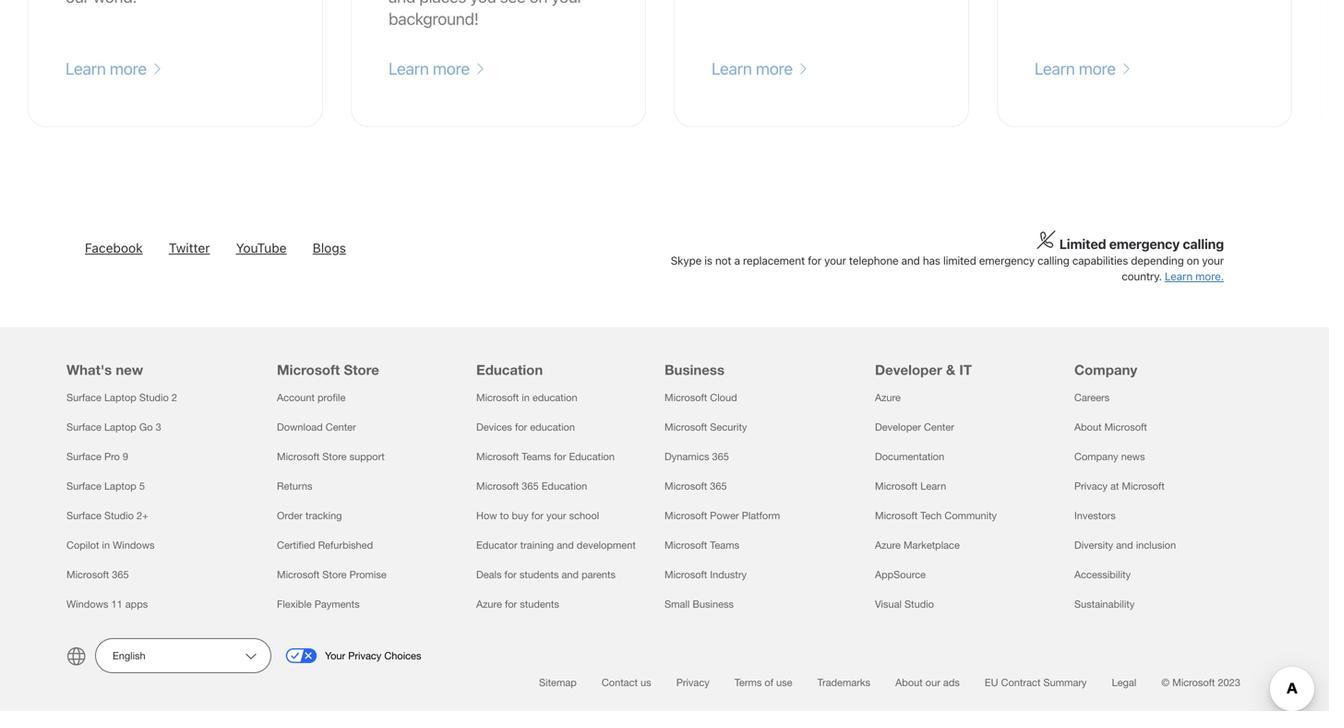 Task type: vqa. For each thing, say whether or not it's contained in the screenshot.


Task type: describe. For each thing, give the bounding box(es) containing it.
4 learn more from the left
[[1035, 59, 1120, 79]]

developer for developer center
[[875, 421, 921, 433]]

diversity
[[1074, 540, 1113, 552]]

support
[[349, 451, 385, 463]]

educator training and development
[[476, 540, 636, 552]]

education for microsoft in education
[[533, 392, 577, 404]]

microsoft store promise
[[277, 569, 387, 581]]

studio for visual studio
[[905, 599, 934, 611]]

business inside business "heading"
[[665, 362, 725, 379]]

contract
[[1001, 677, 1041, 689]]

9
[[123, 451, 128, 463]]

privacy for privacy link
[[676, 677, 710, 689]]

development
[[577, 540, 636, 552]]

azure for azure marketplace
[[875, 540, 901, 552]]

microsoft teams for education link
[[476, 451, 615, 463]]

youtube
[[236, 241, 287, 256]]

devices for education link
[[476, 421, 575, 433]]

accessibility
[[1074, 569, 1131, 581]]

microsoft in education link
[[476, 392, 577, 404]]

certified
[[277, 540, 315, 552]]

microsoft for microsoft cloud link
[[665, 392, 707, 404]]

2 learn more link from the left
[[389, 58, 485, 80]]

buy
[[512, 510, 529, 522]]

365 up microsoft power platform on the bottom of page
[[710, 481, 727, 493]]

what's new
[[66, 362, 143, 379]]

microsoft for the "microsoft store" 'heading'
[[277, 362, 340, 379]]

returns
[[277, 481, 312, 493]]

us
[[641, 677, 651, 689]]

microsoft for the leftmost the microsoft 365 link
[[66, 569, 109, 581]]

small
[[665, 599, 690, 611]]

2023
[[1218, 677, 1241, 689]]

about for about microsoft
[[1074, 421, 1102, 433]]

surface laptop go 3 link
[[66, 421, 161, 433]]

documentation
[[875, 451, 944, 463]]

for right deals
[[504, 569, 517, 581]]

dynamics 365 link
[[665, 451, 729, 463]]

0 horizontal spatial emergency
[[979, 254, 1035, 267]]

what's
[[66, 362, 112, 379]]

center for microsoft
[[326, 421, 356, 433]]

limited emergency calling skype is not a replacement for your telephone and has limited emergency calling capabilities depending on your country.
[[671, 236, 1224, 283]]

2 learn more from the left
[[389, 59, 474, 79]]

microsoft power platform link
[[665, 510, 780, 522]]

company for company
[[1074, 362, 1137, 379]]

&
[[946, 362, 956, 379]]

contact us link
[[602, 677, 651, 689]]

about for about our ads
[[896, 677, 923, 689]]

copilot in windows
[[66, 540, 155, 552]]

copilot
[[66, 540, 99, 552]]

windows 11 apps
[[66, 599, 148, 611]]

store for microsoft store promise
[[322, 569, 347, 581]]

company for company news
[[1074, 451, 1118, 463]]

account
[[277, 392, 315, 404]]

your inside "footer resource links" element
[[546, 510, 566, 522]]

3 more from the left
[[756, 59, 793, 79]]

teams for microsoft teams for education
[[522, 451, 551, 463]]

order tracking
[[277, 510, 342, 522]]

surface laptop go 3
[[66, 421, 161, 433]]

microsoft store support link
[[277, 451, 385, 463]]

legal link
[[1112, 677, 1137, 689]]

how to buy for your school
[[476, 510, 599, 522]]

1 vertical spatial business
[[693, 599, 734, 611]]

store for microsoft store support
[[322, 451, 347, 463]]

tracking
[[305, 510, 342, 522]]

limited
[[943, 254, 976, 267]]

for right buy
[[531, 510, 544, 522]]

certified refurbished
[[277, 540, 373, 552]]

learn more.
[[1165, 270, 1224, 283]]

microsoft 365 education
[[476, 481, 587, 493]]

microsoft in education
[[476, 392, 577, 404]]

about microsoft link
[[1074, 421, 1147, 433]]

365 up the 11
[[112, 569, 129, 581]]

microsoft for microsoft security link
[[665, 421, 707, 433]]

pro
[[104, 451, 120, 463]]

refurbished
[[318, 540, 373, 552]]

teams for microsoft teams
[[710, 540, 739, 552]]

about microsoft
[[1074, 421, 1147, 433]]

eu
[[985, 677, 998, 689]]

how to buy for your school link
[[476, 510, 599, 522]]

microsoft security
[[665, 421, 747, 433]]

learn more. link
[[1165, 270, 1224, 283]]

azure for students
[[476, 599, 559, 611]]

skype
[[671, 254, 702, 267]]

2 more from the left
[[433, 59, 470, 79]]

certified refurbished link
[[277, 540, 373, 552]]

and right "training"
[[557, 540, 574, 552]]

surface for surface laptop studio 2
[[66, 392, 101, 404]]

contact
[[602, 677, 638, 689]]

new
[[116, 362, 143, 379]]

has
[[923, 254, 940, 267]]

twitter link
[[169, 241, 210, 256]]

dynamics
[[665, 451, 709, 463]]

0 vertical spatial emergency
[[1109, 236, 1180, 252]]

microsoft for microsoft 365 education 'link'
[[476, 481, 519, 493]]

california consumer privacy act (ccpa) opt-out icon image
[[285, 649, 325, 664]]

developer center link
[[875, 421, 954, 433]]

1 vertical spatial privacy
[[348, 650, 381, 662]]

legal
[[1112, 677, 1137, 689]]

facebook link
[[85, 241, 143, 256]]

4 more from the left
[[1079, 59, 1116, 79]]

your privacy choices link
[[285, 649, 443, 664]]

contact us
[[602, 677, 651, 689]]

laptop for go
[[104, 421, 136, 433]]

country.
[[1122, 270, 1162, 283]]

investors link
[[1074, 510, 1116, 522]]

1 learn more link from the left
[[66, 58, 162, 80]]

school
[[569, 510, 599, 522]]

privacy link
[[676, 677, 710, 689]]

investors
[[1074, 510, 1116, 522]]

0 horizontal spatial windows
[[66, 599, 108, 611]]

about our ads link
[[896, 677, 960, 689]]

365 up how to buy for your school at the bottom left of page
[[522, 481, 539, 493]]

account profile
[[277, 392, 346, 404]]

twitter
[[169, 241, 210, 256]]

surface pro 9
[[66, 451, 128, 463]]

1 more from the left
[[110, 59, 147, 79]]

flexible payments
[[277, 599, 360, 611]]

returns link
[[277, 481, 312, 493]]

privacy for privacy at microsoft
[[1074, 481, 1108, 493]]

business heading
[[665, 328, 853, 383]]

3 learn more from the left
[[712, 59, 797, 79]]

use
[[776, 677, 793, 689]]

careers
[[1074, 392, 1110, 404]]

deals for students and parents link
[[476, 569, 616, 581]]

microsoft teams
[[665, 540, 739, 552]]

surface for surface studio 2+
[[66, 510, 101, 522]]

visual studio
[[875, 599, 934, 611]]



Task type: locate. For each thing, give the bounding box(es) containing it.
surface pro 9 link
[[66, 451, 128, 463]]

store
[[344, 362, 379, 379], [322, 451, 347, 463], [322, 569, 347, 581]]

0 vertical spatial business
[[665, 362, 725, 379]]

education down microsoft teams for education
[[542, 481, 587, 493]]

is
[[704, 254, 712, 267]]

ads
[[943, 677, 960, 689]]

1 vertical spatial studio
[[104, 510, 134, 522]]

for right 'replacement'
[[808, 254, 821, 267]]

choices
[[384, 650, 421, 662]]

center for developer
[[924, 421, 954, 433]]

learn inside "footer resource links" element
[[921, 481, 946, 493]]

0 vertical spatial students
[[520, 569, 559, 581]]

students down "training"
[[520, 569, 559, 581]]

2 company from the top
[[1074, 451, 1118, 463]]

microsoft down "devices"
[[476, 451, 519, 463]]

microsoft for rightmost the microsoft 365 link
[[665, 481, 707, 493]]

5 surface from the top
[[66, 510, 101, 522]]

privacy right your
[[348, 650, 381, 662]]

about down careers link
[[1074, 421, 1102, 433]]

developer up azure link
[[875, 362, 942, 379]]

365
[[712, 451, 729, 463], [522, 481, 539, 493], [710, 481, 727, 493], [112, 569, 129, 581]]

for up microsoft 365 education
[[554, 451, 566, 463]]

small business
[[665, 599, 734, 611]]

education up microsoft in education "link"
[[476, 362, 543, 379]]

1 developer from the top
[[875, 362, 942, 379]]

azure up developer center link
[[875, 392, 901, 404]]

azure for students link
[[476, 599, 559, 611]]

1 horizontal spatial privacy
[[676, 677, 710, 689]]

calling down limited at the top of the page
[[1038, 254, 1069, 267]]

laptop left go at the left of page
[[104, 421, 136, 433]]

2 surface from the top
[[66, 421, 101, 433]]

1 horizontal spatial teams
[[710, 540, 739, 552]]

education for devices for education
[[530, 421, 575, 433]]

microsoft down documentation
[[875, 481, 918, 493]]

teams
[[522, 451, 551, 463], [710, 540, 739, 552]]

microsoft down certified
[[277, 569, 320, 581]]

developer inside heading
[[875, 362, 942, 379]]

developer for developer & it
[[875, 362, 942, 379]]

training
[[520, 540, 554, 552]]

business up microsoft cloud
[[665, 362, 725, 379]]

3 learn more link from the left
[[712, 58, 808, 80]]

store inside 'heading'
[[344, 362, 379, 379]]

2 vertical spatial laptop
[[104, 481, 136, 493]]

1 learn more from the left
[[66, 59, 151, 79]]

0 horizontal spatial in
[[102, 540, 110, 552]]

microsoft for microsoft industry link
[[665, 569, 707, 581]]

1 horizontal spatial about
[[1074, 421, 1102, 433]]

not
[[715, 254, 731, 267]]

microsoft up account profile
[[277, 362, 340, 379]]

microsoft for the microsoft tech community link
[[875, 510, 918, 522]]

2 vertical spatial education
[[542, 481, 587, 493]]

microsoft 365 down dynamics 365
[[665, 481, 727, 493]]

microsoft inside 'heading'
[[277, 362, 340, 379]]

0 vertical spatial store
[[344, 362, 379, 379]]

center up documentation "link"
[[924, 421, 954, 433]]

0 vertical spatial azure
[[875, 392, 901, 404]]

microsoft for microsoft store support link
[[277, 451, 320, 463]]

our
[[926, 677, 940, 689]]

1 horizontal spatial your
[[824, 254, 846, 267]]

1 vertical spatial developer
[[875, 421, 921, 433]]

1 horizontal spatial microsoft 365
[[665, 481, 727, 493]]

education up devices for education 'link'
[[533, 392, 577, 404]]

company inside heading
[[1074, 362, 1137, 379]]

microsoft down copilot
[[66, 569, 109, 581]]

laptop left 5
[[104, 481, 136, 493]]

your up the more.
[[1202, 254, 1224, 267]]

surface laptop 5
[[66, 481, 145, 493]]

1 horizontal spatial in
[[522, 392, 530, 404]]

about left our
[[896, 677, 923, 689]]

1 horizontal spatial calling
[[1183, 236, 1224, 252]]

1 vertical spatial students
[[520, 599, 559, 611]]

store up payments
[[322, 569, 347, 581]]

security
[[710, 421, 747, 433]]

0 vertical spatial teams
[[522, 451, 551, 463]]

laptop down new
[[104, 392, 136, 404]]

of
[[765, 677, 774, 689]]

0 vertical spatial studio
[[139, 392, 169, 404]]

surface up copilot
[[66, 510, 101, 522]]

surface down the what's
[[66, 392, 101, 404]]

store left support at the bottom
[[322, 451, 347, 463]]

more
[[110, 59, 147, 79], [433, 59, 470, 79], [756, 59, 793, 79], [1079, 59, 1116, 79]]

1 horizontal spatial center
[[924, 421, 954, 433]]

microsoft store heading
[[277, 328, 454, 383]]

1 vertical spatial windows
[[66, 599, 108, 611]]

windows down 2+
[[113, 540, 155, 552]]

surface laptop studio 2 link
[[66, 392, 177, 404]]

careers link
[[1074, 392, 1110, 404]]

microsoft 365 link down dynamics 365
[[665, 481, 727, 493]]

1 horizontal spatial studio
[[139, 392, 169, 404]]

studio
[[139, 392, 169, 404], [104, 510, 134, 522], [905, 599, 934, 611]]

for
[[808, 254, 821, 267], [515, 421, 527, 433], [554, 451, 566, 463], [531, 510, 544, 522], [504, 569, 517, 581], [505, 599, 517, 611]]

sustainability link
[[1074, 599, 1135, 611]]

2 center from the left
[[924, 421, 954, 433]]

1 horizontal spatial windows
[[113, 540, 155, 552]]

1 vertical spatial company
[[1074, 451, 1118, 463]]

go
[[139, 421, 153, 433]]

center down profile
[[326, 421, 356, 433]]

developer down azure link
[[875, 421, 921, 433]]

studio right the visual
[[905, 599, 934, 611]]

1 vertical spatial microsoft 365
[[66, 569, 129, 581]]

0 vertical spatial microsoft 365
[[665, 481, 727, 493]]

microsoft power platform
[[665, 510, 780, 522]]

facebook
[[85, 241, 143, 256]]

studio for surface studio 2+
[[104, 510, 134, 522]]

2 horizontal spatial your
[[1202, 254, 1224, 267]]

0 horizontal spatial your
[[546, 510, 566, 522]]

microsoft cloud link
[[665, 392, 737, 404]]

2 vertical spatial privacy
[[676, 677, 710, 689]]

microsoft down dynamics
[[665, 481, 707, 493]]

education up microsoft teams for education link at the bottom left
[[530, 421, 575, 433]]

microsoft store
[[277, 362, 379, 379]]

1 vertical spatial emergency
[[979, 254, 1035, 267]]

emergency up the depending
[[1109, 236, 1180, 252]]

microsoft 365 link up windows 11 apps link
[[66, 569, 129, 581]]

educator training and development link
[[476, 540, 636, 552]]

3
[[156, 421, 161, 433]]

2 horizontal spatial privacy
[[1074, 481, 1108, 493]]

azure up the 'appsource' link
[[875, 540, 901, 552]]

microsoft down download
[[277, 451, 320, 463]]

© microsoft 2023
[[1162, 677, 1241, 689]]

laptop for 5
[[104, 481, 136, 493]]

azure for azure link
[[875, 392, 901, 404]]

0 horizontal spatial studio
[[104, 510, 134, 522]]

platform
[[742, 510, 780, 522]]

education inside heading
[[476, 362, 543, 379]]

1 vertical spatial laptop
[[104, 421, 136, 433]]

0 vertical spatial about
[[1074, 421, 1102, 433]]

terms of use link
[[735, 677, 793, 689]]

4 learn more link from the left
[[1035, 58, 1131, 80]]

4 surface from the top
[[66, 481, 101, 493]]

1 company from the top
[[1074, 362, 1137, 379]]

footer resource links element
[[0, 328, 1329, 619]]

microsoft store promise link
[[277, 569, 387, 581]]

microsoft for the microsoft power platform 'link'
[[665, 510, 707, 522]]

0 vertical spatial windows
[[113, 540, 155, 552]]

learn more link
[[66, 58, 162, 80], [389, 58, 485, 80], [712, 58, 808, 80], [1035, 58, 1131, 80]]

microsoft up small
[[665, 569, 707, 581]]

microsoft teams for education
[[476, 451, 615, 463]]

0 vertical spatial calling
[[1183, 236, 1224, 252]]

studio left 2 at the bottom left
[[139, 392, 169, 404]]

microsoft for microsoft learn link
[[875, 481, 918, 493]]

microsoft for microsoft in education "link"
[[476, 392, 519, 404]]

and left parents
[[562, 569, 579, 581]]

about inside "footer resource links" element
[[1074, 421, 1102, 433]]

3 laptop from the top
[[104, 481, 136, 493]]

students for deals
[[520, 569, 559, 581]]

business down microsoft industry link
[[693, 599, 734, 611]]

0 horizontal spatial calling
[[1038, 254, 1069, 267]]

microsoft up "devices"
[[476, 392, 519, 404]]

microsoft up 'to'
[[476, 481, 519, 493]]

2 vertical spatial azure
[[476, 599, 502, 611]]

developer & it
[[875, 362, 972, 379]]

company up careers
[[1074, 362, 1137, 379]]

1 vertical spatial calling
[[1038, 254, 1069, 267]]

documentation link
[[875, 451, 944, 463]]

1 vertical spatial education
[[569, 451, 615, 463]]

education heading
[[476, 328, 654, 383]]

2 vertical spatial store
[[322, 569, 347, 581]]

in up devices for education 'link'
[[522, 392, 530, 404]]

microsoft up news at right bottom
[[1105, 421, 1147, 433]]

0 vertical spatial education
[[476, 362, 543, 379]]

business
[[665, 362, 725, 379], [693, 599, 734, 611]]

1 horizontal spatial microsoft 365 link
[[665, 481, 727, 493]]

in for copilot
[[102, 540, 110, 552]]

0 vertical spatial microsoft 365 link
[[665, 481, 727, 493]]

surface up surface pro 9 link
[[66, 421, 101, 433]]

and left has
[[901, 254, 920, 267]]

emergency right limited
[[979, 254, 1035, 267]]

education up 'school'
[[569, 451, 615, 463]]

microsoft 365 up windows 11 apps link
[[66, 569, 129, 581]]

teams down power
[[710, 540, 739, 552]]

in for microsoft
[[522, 392, 530, 404]]

microsoft up microsoft security link
[[665, 392, 707, 404]]

what's new heading
[[66, 328, 255, 383]]

microsoft learn
[[875, 481, 946, 493]]

microsoft up dynamics
[[665, 421, 707, 433]]

studio left 2+
[[104, 510, 134, 522]]

1 horizontal spatial emergency
[[1109, 236, 1180, 252]]

0 horizontal spatial center
[[326, 421, 356, 433]]

deals
[[476, 569, 502, 581]]

microsoft up microsoft industry link
[[665, 540, 707, 552]]

windows
[[113, 540, 155, 552], [66, 599, 108, 611]]

developer
[[875, 362, 942, 379], [875, 421, 921, 433]]

order tracking link
[[277, 510, 342, 522]]

for right "devices"
[[515, 421, 527, 433]]

microsoft store support
[[277, 451, 385, 463]]

center
[[326, 421, 356, 433], [924, 421, 954, 433]]

365 down security on the right
[[712, 451, 729, 463]]

2 developer from the top
[[875, 421, 921, 433]]

for inside limited emergency calling skype is not a replacement for your telephone and has limited emergency calling capabilities depending on your country.
[[808, 254, 821, 267]]

in right copilot
[[102, 540, 110, 552]]

developer & it heading
[[875, 328, 1052, 383]]

1 vertical spatial azure
[[875, 540, 901, 552]]

microsoft for 'microsoft store promise' 'link'
[[277, 569, 320, 581]]

your left telephone
[[824, 254, 846, 267]]

copilot in windows link
[[66, 540, 155, 552]]

and right diversity
[[1116, 540, 1133, 552]]

2+
[[137, 510, 148, 522]]

microsoft right at
[[1122, 481, 1165, 493]]

accessibility link
[[1074, 569, 1131, 581]]

1 vertical spatial microsoft 365 link
[[66, 569, 129, 581]]

2 laptop from the top
[[104, 421, 136, 433]]

students for azure
[[520, 599, 559, 611]]

0 vertical spatial privacy
[[1074, 481, 1108, 493]]

sitemap
[[539, 677, 577, 689]]

0 horizontal spatial privacy
[[348, 650, 381, 662]]

0 vertical spatial developer
[[875, 362, 942, 379]]

privacy right us
[[676, 677, 710, 689]]

diversity and inclusion
[[1074, 540, 1176, 552]]

surface down surface pro 9 link
[[66, 481, 101, 493]]

1 vertical spatial store
[[322, 451, 347, 463]]

microsoft tech community link
[[875, 510, 997, 522]]

azure marketplace link
[[875, 540, 960, 552]]

and inside limited emergency calling skype is not a replacement for your telephone and has limited emergency calling capabilities depending on your country.
[[901, 254, 920, 267]]

company down about microsoft "link"
[[1074, 451, 1118, 463]]

tech
[[921, 510, 942, 522]]

learn
[[66, 59, 106, 79], [389, 59, 429, 79], [712, 59, 752, 79], [1035, 59, 1075, 79], [1165, 270, 1193, 283], [921, 481, 946, 493]]

english
[[113, 650, 146, 662]]

sitemap link
[[539, 677, 577, 689]]

0 horizontal spatial microsoft 365
[[66, 569, 129, 581]]

1 vertical spatial education
[[530, 421, 575, 433]]

windows left the 11
[[66, 599, 108, 611]]

privacy left at
[[1074, 481, 1108, 493]]

0 vertical spatial laptop
[[104, 392, 136, 404]]

0 horizontal spatial microsoft 365 link
[[66, 569, 129, 581]]

blogs
[[313, 241, 346, 256]]

3 surface from the top
[[66, 451, 101, 463]]

surface left pro
[[66, 451, 101, 463]]

microsoft up microsoft teams link
[[665, 510, 707, 522]]

privacy inside "footer resource links" element
[[1074, 481, 1108, 493]]

company heading
[[1074, 328, 1252, 383]]

store for microsoft store
[[344, 362, 379, 379]]

students down deals for students and parents
[[520, 599, 559, 611]]

1 vertical spatial about
[[896, 677, 923, 689]]

0 vertical spatial in
[[522, 392, 530, 404]]

0 vertical spatial company
[[1074, 362, 1137, 379]]

1 surface from the top
[[66, 392, 101, 404]]

limited
[[1059, 236, 1106, 252]]

your
[[325, 650, 345, 662]]

microsoft tech community
[[875, 510, 997, 522]]

azure down deals
[[476, 599, 502, 611]]

surface for surface pro 9
[[66, 451, 101, 463]]

2 horizontal spatial studio
[[905, 599, 934, 611]]

apps
[[125, 599, 148, 611]]

microsoft for microsoft teams link
[[665, 540, 707, 552]]

privacy
[[1074, 481, 1108, 493], [348, 650, 381, 662], [676, 677, 710, 689]]

company
[[1074, 362, 1137, 379], [1074, 451, 1118, 463]]

news
[[1121, 451, 1145, 463]]

calling up "on"
[[1183, 236, 1224, 252]]

2 vertical spatial studio
[[905, 599, 934, 611]]

teams up microsoft 365 education
[[522, 451, 551, 463]]

flexible
[[277, 599, 312, 611]]

devices for education
[[476, 421, 575, 433]]

1 vertical spatial in
[[102, 540, 110, 552]]

1 center from the left
[[326, 421, 356, 433]]

azure for azure for students
[[476, 599, 502, 611]]

surface for surface laptop 5
[[66, 481, 101, 493]]

deals for students and parents
[[476, 569, 616, 581]]

2
[[172, 392, 177, 404]]

store up profile
[[344, 362, 379, 379]]

microsoft learn link
[[875, 481, 946, 493]]

laptop for studio
[[104, 392, 136, 404]]

1 laptop from the top
[[104, 392, 136, 404]]

how
[[476, 510, 497, 522]]

download center
[[277, 421, 356, 433]]

0 horizontal spatial teams
[[522, 451, 551, 463]]

0 horizontal spatial about
[[896, 677, 923, 689]]

profile
[[318, 392, 346, 404]]

1 vertical spatial teams
[[710, 540, 739, 552]]

microsoft down microsoft learn
[[875, 510, 918, 522]]

microsoft for microsoft teams for education link at the bottom left
[[476, 451, 519, 463]]

your left 'school'
[[546, 510, 566, 522]]

microsoft cloud
[[665, 392, 737, 404]]

visual
[[875, 599, 902, 611]]

0 vertical spatial education
[[533, 392, 577, 404]]

surface studio 2+ link
[[66, 510, 148, 522]]

surface for surface laptop go 3
[[66, 421, 101, 433]]

microsoft right ©
[[1172, 677, 1215, 689]]

for down deals for students and parents link
[[505, 599, 517, 611]]



